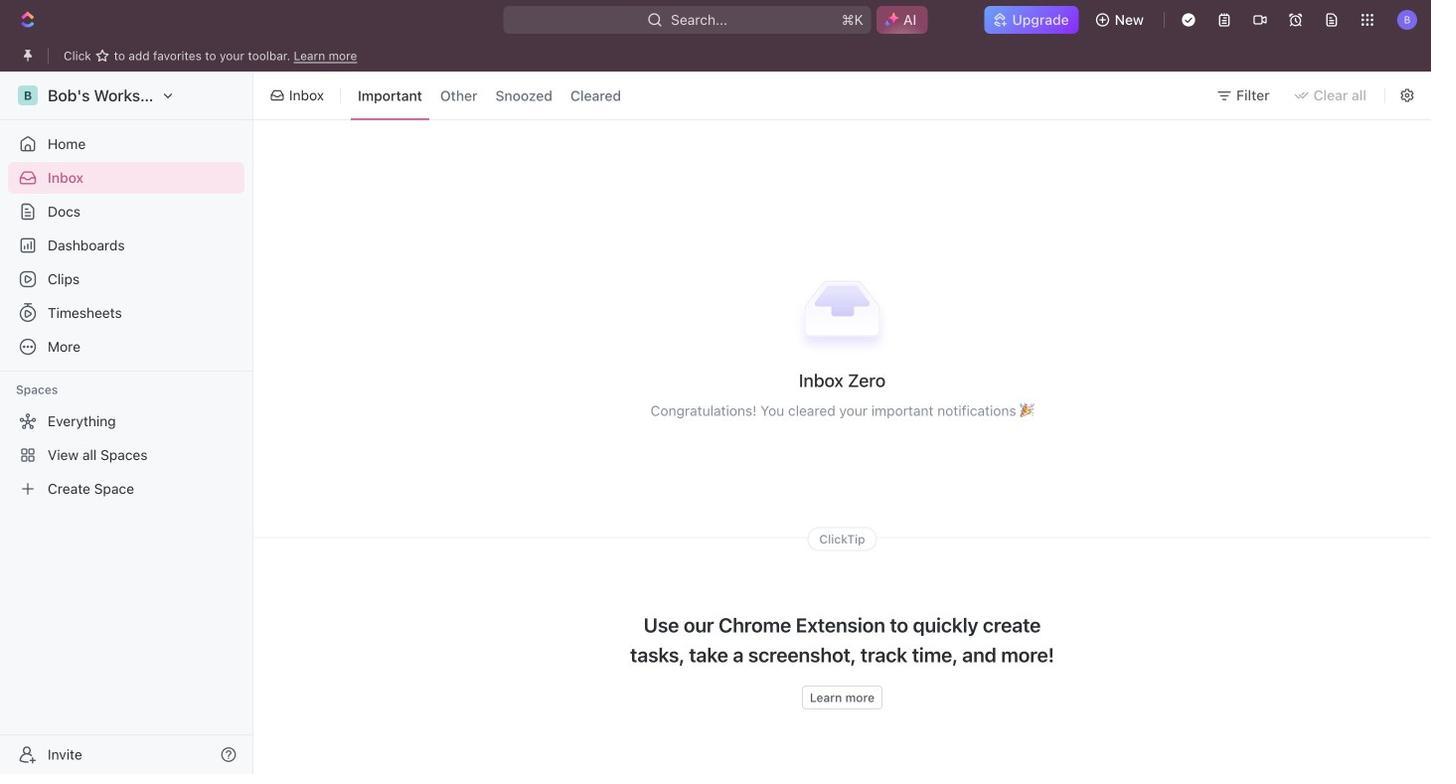 Task type: describe. For each thing, give the bounding box(es) containing it.
tree inside sidebar navigation
[[8, 406, 244, 505]]

sidebar navigation
[[0, 72, 257, 774]]



Task type: vqa. For each thing, say whether or not it's contained in the screenshot.
'tab list'
yes



Task type: locate. For each thing, give the bounding box(es) containing it.
bob's workspace, , element
[[18, 85, 38, 105]]

tab list
[[347, 68, 632, 123]]

tree
[[8, 406, 244, 505]]



